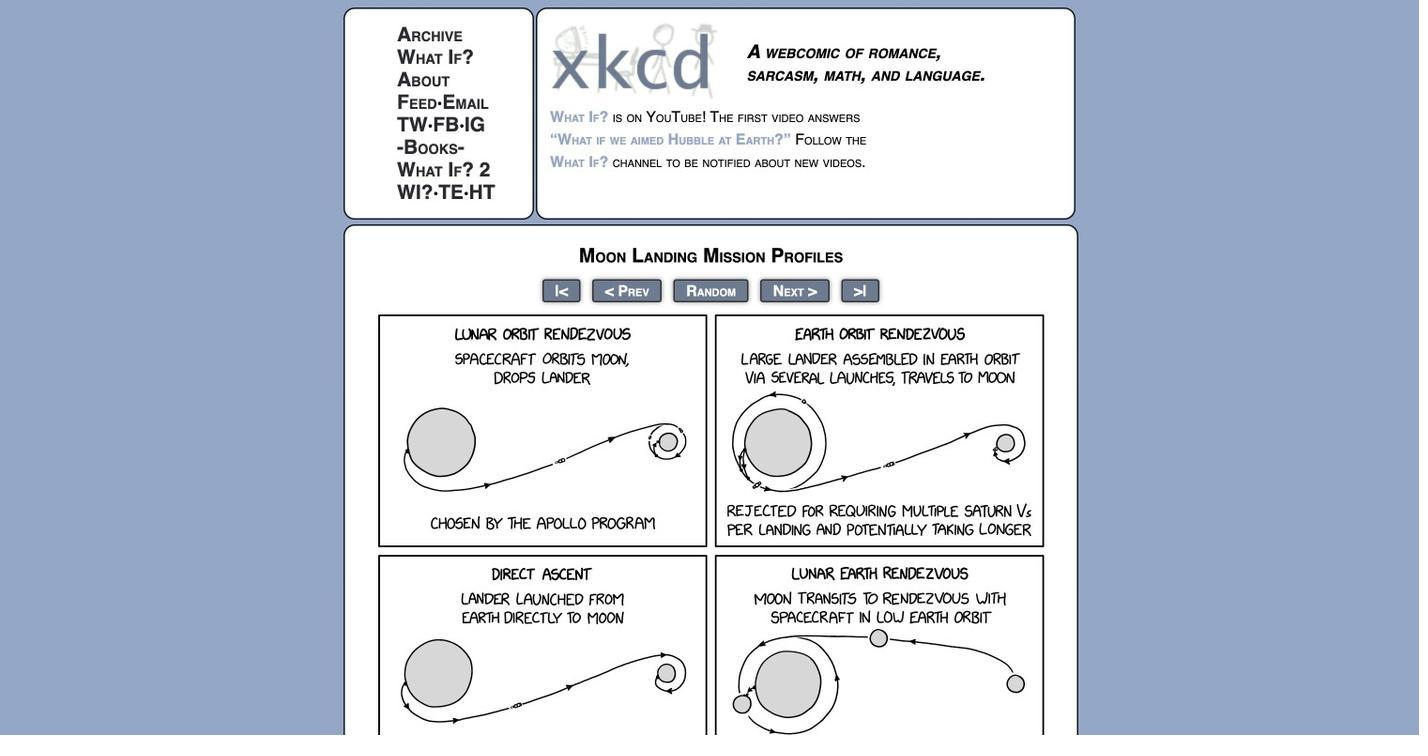 Task type: vqa. For each thing, say whether or not it's contained in the screenshot.
Archive What If? About Feed • Email TW • FB • IG -Books- What If? 2 WI? • TE • HT
no



Task type: describe. For each thing, give the bounding box(es) containing it.
xkcd.com logo image
[[550, 22, 724, 100]]

moon landing mission profiles image
[[378, 315, 1045, 735]]



